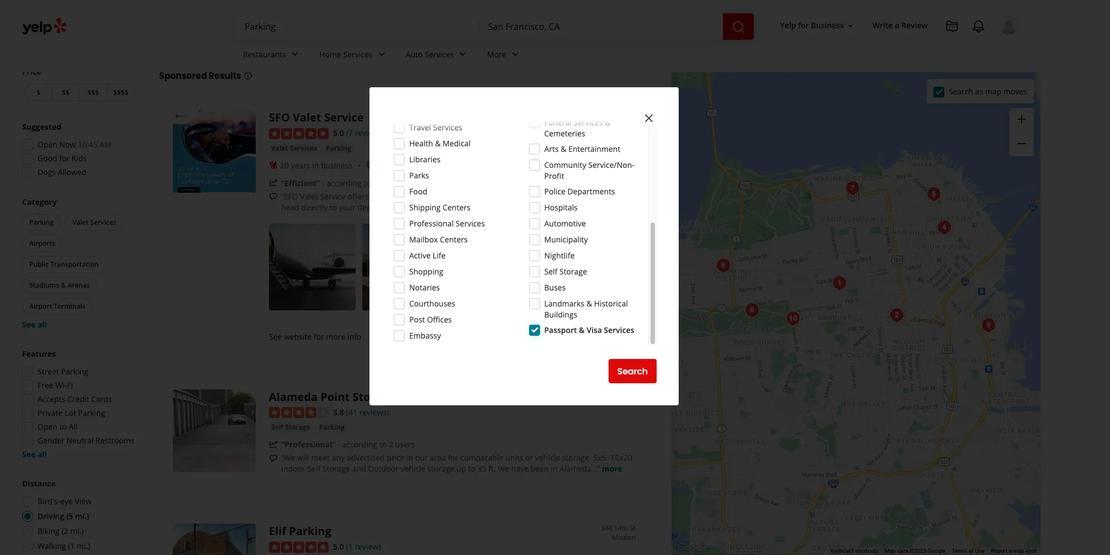 Task type: describe. For each thing, give the bounding box(es) containing it.
0 vertical spatial valet services button
[[269, 143, 319, 154]]

search dialog
[[0, 0, 1110, 555]]

ft.
[[488, 464, 496, 474]]

accepts
[[38, 394, 65, 404]]

search image
[[732, 20, 745, 33]]

buildings
[[544, 309, 577, 320]]

& for landmarks & historical buildings
[[586, 298, 592, 309]]

24 chevron down v2 image for more
[[509, 48, 522, 61]]

valet inside 'link'
[[271, 143, 288, 153]]

funeral
[[544, 117, 572, 128]]

(2
[[62, 526, 68, 536]]

auto
[[406, 49, 423, 59]]

16 trending v2 image
[[269, 440, 278, 449]]

centers for shipping centers
[[443, 202, 471, 213]]

website
[[284, 331, 312, 342]]

for inside "we will meet any advertised price in our area for comparable units or vehicle storage. 5x5 -10x20 indoor self storage and outdoor vehicle storage up to 35 ft. we have been in alameda…"
[[448, 453, 458, 463]]

as
[[975, 86, 983, 96]]

see down 'nightlife' at the top of the page
[[569, 261, 582, 272]]

1 horizontal spatial view
[[567, 330, 588, 343]]

google
[[928, 548, 945, 554]]

sutter stockton garage image
[[933, 217, 955, 239]]

service for "sfo valet service offers curbside valet parking at sfo international airport. check-in online, then head directly to your departing terminal. an sfo valet service representative will…"
[[320, 191, 346, 201]]

storage inside "we will meet any advertised price in our area for comparable units or vehicle storage. 5x5 -10x20 indoor self storage and outdoor vehicle storage up to 35 ft. we have been in alameda…"
[[322, 464, 350, 474]]

sponsored results
[[159, 70, 241, 82]]

el
[[590, 110, 595, 119]]

alameda point storage image
[[173, 389, 256, 472]]

1
[[373, 178, 378, 188]]

"sfo
[[281, 191, 298, 201]]

website
[[590, 330, 625, 343]]

for right website
[[314, 331, 324, 342]]

entertainment
[[568, 144, 620, 154]]

see up distance
[[22, 449, 35, 460]]

valet services for the topmost valet services button
[[271, 143, 317, 153]]

will
[[297, 453, 309, 463]]

parking at the exchange image
[[978, 314, 1000, 336]]

& inside funeral services & cemeteries
[[605, 117, 610, 128]]

have
[[511, 464, 529, 474]]

valet down the at
[[457, 202, 475, 212]]

public transportation button
[[22, 256, 106, 273]]

transportation
[[50, 260, 98, 269]]

hospitals
[[544, 202, 578, 213]]

map for error
[[1013, 548, 1024, 554]]

5.0 link for valet
[[333, 126, 344, 139]]

self inside button
[[271, 423, 283, 432]]

arts
[[544, 144, 559, 154]]

(7 reviews) link
[[346, 126, 385, 139]]

stadiums & arenas button
[[22, 277, 97, 294]]

to inside "we will meet any advertised price in our area for comparable units or vehicle storage. 5x5 -10x20 indoor self storage and outdoor vehicle storage up to 35 ft. we have been in alameda…"
[[468, 464, 476, 474]]

airports
[[29, 239, 55, 248]]

16 family owned v2 image
[[366, 161, 375, 170]]

write
[[873, 20, 893, 31]]

services inside 'link'
[[290, 143, 317, 153]]

profit
[[544, 171, 564, 181]]

stadiums & arenas
[[29, 281, 90, 290]]

see left website
[[269, 331, 282, 342]]

to inside "sfo valet service offers curbside valet parking at sfo international airport. check-in online, then head directly to your departing terminal. an sfo valet service representative will…"
[[330, 202, 337, 212]]

write a review
[[873, 20, 928, 31]]

at
[[452, 191, 459, 201]]

parking up the fi
[[61, 366, 88, 377]]

for inside yelp for business button
[[798, 20, 809, 31]]

our
[[415, 453, 428, 463]]

passport
[[544, 325, 577, 335]]

$$$$ button
[[107, 84, 135, 101]]

travel services
[[409, 122, 462, 133]]

good for kids
[[38, 153, 87, 163]]

outdoor
[[368, 464, 399, 474]]

kezar parking lot image
[[782, 308, 804, 330]]

write a review link
[[868, 16, 932, 36]]

shipping
[[409, 202, 441, 213]]

1 horizontal spatial sfo
[[441, 202, 455, 212]]

international
[[477, 191, 524, 201]]

14th
[[614, 524, 628, 533]]

5.0 for parking
[[333, 541, 344, 552]]

parking link for valet
[[324, 143, 353, 154]]

search as map moves
[[949, 86, 1027, 96]]

historical
[[594, 298, 628, 309]]

map
[[885, 548, 896, 554]]

see all for category
[[22, 319, 47, 330]]

music concourse parking image
[[741, 299, 763, 321]]

alamo square parking image
[[828, 272, 851, 294]]

$ button
[[24, 84, 52, 101]]

& right parks
[[429, 160, 435, 170]]

public transportation
[[29, 260, 98, 269]]

parking button for alameda point storage
[[317, 422, 347, 433]]

accepts credit cards
[[38, 394, 112, 404]]

active
[[409, 250, 431, 261]]

restaurants link
[[234, 40, 311, 72]]

group containing suggested
[[19, 122, 137, 181]]

libraries
[[409, 154, 441, 165]]

north beach parking garage image
[[923, 183, 945, 205]]

area
[[430, 453, 446, 463]]

elif parking image
[[886, 304, 908, 326]]

units
[[505, 453, 523, 463]]

near
[[287, 39, 319, 57]]

parks
[[409, 170, 429, 181]]

alameda…"
[[559, 464, 600, 474]]

price group
[[22, 66, 137, 103]]

zoom out image
[[1015, 137, 1028, 150]]

0 vertical spatial 16 info v2 image
[[641, 46, 650, 55]]

- for "efficient"
[[322, 178, 325, 188]]

view inside option group
[[75, 496, 92, 506]]

0 horizontal spatial vehicle
[[401, 464, 426, 474]]

airport terminals button
[[22, 298, 93, 315]]

neutral
[[67, 435, 94, 446]]

open for open now 10:45 am
[[38, 139, 57, 150]]

to left all on the bottom
[[59, 421, 67, 432]]

st
[[630, 524, 636, 533]]

3.8 star rating image
[[269, 407, 329, 418]]

in right "years"
[[312, 160, 319, 170]]

"we will meet any advertised price in our area for comparable units or vehicle storage. 5x5 -10x20 indoor self storage and outdoor vehicle storage up to 35 ft. we have been in alameda…"
[[281, 453, 632, 474]]

gender
[[38, 435, 65, 446]]

open for open to all
[[38, 421, 57, 432]]

curbside
[[371, 191, 402, 201]]

see all for features
[[22, 449, 47, 460]]

elif
[[269, 524, 286, 539]]

your
[[339, 202, 356, 212]]

report a map error link
[[991, 548, 1037, 554]]

geary mall garage image
[[712, 255, 735, 277]]

report
[[991, 548, 1008, 554]]

according for "efficient"
[[327, 178, 362, 188]]

head
[[281, 202, 299, 212]]

then
[[615, 191, 631, 201]]

self storage inside search dialog
[[544, 266, 587, 277]]

more link
[[478, 40, 531, 72]]

$$
[[62, 88, 70, 97]]

terminals
[[54, 302, 85, 311]]

info
[[348, 331, 362, 342]]

category
[[22, 197, 57, 207]]

$$$
[[88, 88, 99, 97]]

24 chevron down v2 image for auto services
[[456, 48, 469, 61]]

biking (2 mi.)
[[38, 526, 84, 536]]

parking down cards at left bottom
[[78, 408, 105, 418]]

a for report
[[1009, 548, 1012, 554]]

& for passport & visa services
[[579, 325, 585, 335]]

see down airport
[[22, 319, 35, 330]]

in left our
[[407, 453, 413, 463]]

wi-
[[55, 380, 67, 390]]

parking right 'best' at the left top
[[233, 39, 285, 57]]

storage inside search dialog
[[559, 266, 587, 277]]

self inside "we will meet any advertised price in our area for comparable units or vehicle storage. 5x5 -10x20 indoor self storage and outdoor vehicle storage up to 35 ft. we have been in alameda…"
[[307, 464, 320, 474]]

a for write
[[895, 20, 899, 31]]

parking button for sfo valet service
[[324, 143, 353, 154]]

family-
[[377, 160, 403, 170]]

20 years in business
[[280, 160, 353, 170]]

airport
[[29, 302, 52, 311]]

services inside funeral services & cemeteries
[[574, 117, 603, 128]]

self storage link
[[269, 422, 313, 433]]

16 speech v2 image
[[269, 192, 278, 201]]

parking right elif
[[289, 524, 331, 539]]

passport & visa services
[[544, 325, 634, 335]]

valet services for left valet services button
[[72, 218, 116, 227]]

community
[[544, 160, 586, 170]]

use
[[975, 548, 985, 554]]

cemeteries
[[544, 128, 585, 139]]

service for sfo valet service
[[324, 110, 364, 125]]

"sfo valet service offers curbside valet parking at sfo international airport. check-in online, then head directly to your departing terminal. an sfo valet service representative will…"
[[281, 191, 631, 212]]

2 vertical spatial service
[[477, 202, 502, 212]]

more link
[[602, 464, 622, 474]]

health
[[409, 138, 433, 149]]

to left "2"
[[379, 439, 387, 450]]

airport.
[[526, 191, 553, 201]]

$$$$
[[113, 88, 128, 97]]

35
[[478, 464, 486, 474]]

5.0 for valet
[[333, 128, 344, 138]]

1 vertical spatial parking button
[[22, 214, 61, 231]]



Task type: locate. For each thing, give the bounding box(es) containing it.
2 vertical spatial sfo
[[441, 202, 455, 212]]

24 chevron down v2 image inside more link
[[509, 48, 522, 61]]

owned
[[403, 160, 427, 170]]

0 horizontal spatial self
[[271, 423, 283, 432]]

& for arts & entertainment
[[561, 144, 566, 154]]

2 5.0 from the top
[[333, 541, 344, 552]]

24 chevron down v2 image
[[288, 48, 302, 61], [375, 48, 388, 61]]

0 vertical spatial 5 star rating image
[[269, 128, 329, 139]]

valet services up "years"
[[271, 143, 317, 153]]

auto services
[[406, 49, 454, 59]]

storage inside button
[[285, 423, 310, 432]]

5.0 link left (7
[[333, 126, 344, 139]]

5.0 left (1 review) at the bottom
[[333, 541, 344, 552]]

of
[[969, 548, 974, 554]]

1 horizontal spatial 24 chevron down v2 image
[[509, 48, 522, 61]]

see all button
[[22, 319, 47, 330], [22, 449, 47, 460]]

business categories element
[[234, 40, 1018, 72]]

sfo right the at
[[461, 191, 475, 201]]

centers down the at
[[443, 202, 471, 213]]

0 horizontal spatial more
[[326, 331, 346, 342]]

valet services inside 'link'
[[271, 143, 317, 153]]

1 24 chevron down v2 image from the left
[[288, 48, 302, 61]]

valet up valet services 'link'
[[293, 110, 321, 125]]

1 horizontal spatial valet services
[[271, 143, 317, 153]]

distance
[[22, 478, 56, 489]]

24 chevron down v2 image
[[456, 48, 469, 61], [509, 48, 522, 61]]

reviews) right (7
[[355, 128, 385, 138]]

& left visa
[[579, 325, 585, 335]]

1 horizontal spatial self
[[307, 464, 320, 474]]

according up advertised
[[342, 439, 377, 450]]

1 horizontal spatial valet services button
[[269, 143, 319, 154]]

private
[[38, 408, 63, 418]]

all for features
[[37, 449, 47, 460]]

16 years in business v2 image
[[269, 161, 278, 170]]

parking button up airports
[[22, 214, 61, 231]]

24 chevron down v2 image inside the "home services" link
[[375, 48, 388, 61]]

for up the up
[[448, 453, 458, 463]]

(1 left review)
[[346, 541, 353, 552]]

0 horizontal spatial search
[[617, 365, 648, 377]]

mi.) for driving (5 mi.)
[[75, 511, 89, 521]]

parking up business
[[326, 143, 351, 153]]

1 vertical spatial mi.)
[[70, 526, 84, 536]]

camino
[[597, 110, 621, 119]]

private lot parking
[[38, 408, 105, 418]]

5 star rating image down elif parking
[[269, 542, 329, 553]]

0 vertical spatial valet services
[[271, 143, 317, 153]]

1 horizontal spatial (1
[[346, 541, 353, 552]]

1 vertical spatial a
[[1009, 548, 1012, 554]]

(1 review)
[[346, 541, 381, 552]]

service down "efficient" - according to 1 user
[[320, 191, 346, 201]]

24 chevron down v2 image for restaurants
[[288, 48, 302, 61]]

16 speech v2 image
[[269, 454, 278, 463]]

self storage down 'nightlife' at the top of the page
[[544, 266, 587, 277]]

representative
[[504, 202, 557, 212]]

review)
[[355, 541, 381, 552]]

more
[[326, 331, 346, 342], [602, 464, 622, 474]]

& inside 'button'
[[61, 281, 66, 290]]

1 vertical spatial valet services
[[72, 218, 116, 227]]

users
[[395, 439, 415, 450]]

storage up (41 reviews) link
[[353, 389, 395, 404]]

parking link down 3.8
[[317, 422, 347, 433]]

yelp
[[780, 20, 796, 31]]

0 horizontal spatial (1
[[68, 541, 75, 551]]

valet up directly
[[300, 191, 318, 201]]

sfo valet service image
[[173, 110, 256, 193]]

centers for mailbox centers
[[440, 234, 468, 245]]

lot
[[65, 408, 76, 418]]

see all button for features
[[22, 449, 47, 460]]

24 chevron down v2 image right more
[[509, 48, 522, 61]]

0 vertical spatial vehicle
[[535, 453, 560, 463]]

option group containing distance
[[19, 478, 137, 555]]

driving (5 mi.)
[[38, 511, 89, 521]]

- for "professional"
[[338, 439, 340, 450]]

mi.) right (2
[[70, 526, 84, 536]]

24 chevron down v2 image right auto services
[[456, 48, 469, 61]]

2 all from the top
[[37, 449, 47, 460]]

0 horizontal spatial map
[[985, 86, 1002, 96]]

1 vertical spatial map
[[1013, 548, 1024, 554]]

(1 down (2
[[68, 541, 75, 551]]

mi.) down biking (2 mi.)
[[77, 541, 90, 551]]

1 vertical spatial self storage
[[271, 423, 310, 432]]

- down 20 years in business
[[322, 178, 325, 188]]

sfo valet service
[[269, 110, 364, 125]]

notifications image
[[972, 20, 985, 33]]

user actions element
[[771, 14, 1034, 82]]

24 chevron down v2 image inside 'restaurants' link
[[288, 48, 302, 61]]

landmarks
[[544, 298, 584, 309]]

group
[[1010, 108, 1034, 156], [19, 122, 137, 181], [20, 197, 137, 330], [19, 349, 137, 460]]

self up 16 trending v2 icon at the bottom left of the page
[[271, 423, 283, 432]]

1 vertical spatial view
[[75, 496, 92, 506]]

self storage down 3.8 star rating image
[[271, 423, 310, 432]]

1 horizontal spatial search
[[949, 86, 973, 96]]

parking down 3.8
[[319, 423, 345, 432]]

(41 reviews)
[[346, 407, 389, 417]]

2 vertical spatial -
[[608, 453, 611, 463]]

0 vertical spatial sfo
[[269, 110, 290, 125]]

arts & entertainment
[[544, 144, 620, 154]]

notaries
[[409, 282, 440, 293]]

all down airport
[[37, 319, 47, 330]]

we
[[498, 464, 509, 474]]

sfo up valet services 'link'
[[269, 110, 290, 125]]

& for stadiums & arenas
[[61, 281, 66, 290]]

1 horizontal spatial vehicle
[[535, 453, 560, 463]]

1 5 star rating image from the top
[[269, 128, 329, 139]]

to
[[364, 178, 371, 188], [330, 202, 337, 212], [59, 421, 67, 432], [379, 439, 387, 450], [468, 464, 476, 474]]

1 see all button from the top
[[22, 319, 47, 330]]

- inside "we will meet any advertised price in our area for comparable units or vehicle storage. 5x5 -10x20 indoor self storage and outdoor vehicle storage up to 35 ft. we have been in alameda…"
[[608, 453, 611, 463]]

in inside "sfo valet service offers curbside valet parking at sfo international airport. check-in online, then head directly to your departing terminal. an sfo valet service representative will…"
[[580, 191, 586, 201]]

1 vertical spatial centers
[[440, 234, 468, 245]]

1 horizontal spatial 16 info v2 image
[[641, 46, 650, 55]]

5 star rating image up valet services 'link'
[[269, 128, 329, 139]]

1 horizontal spatial more
[[602, 464, 622, 474]]

1 24 chevron down v2 image from the left
[[456, 48, 469, 61]]

storage
[[559, 266, 587, 277], [353, 389, 395, 404], [285, 423, 310, 432], [322, 464, 350, 474]]

0 vertical spatial more
[[326, 331, 346, 342]]

option group
[[19, 478, 137, 555]]

active life
[[409, 250, 446, 261]]

1 vertical spatial -
[[338, 439, 340, 450]]

according down business
[[327, 178, 362, 188]]

mi.) for biking (2 mi.)
[[70, 526, 84, 536]]

344
[[601, 524, 612, 533]]

according for "professional"
[[342, 439, 377, 450]]

sfo down the at
[[441, 202, 455, 212]]

to left 1
[[364, 178, 371, 188]]

0 vertical spatial view
[[567, 330, 588, 343]]

reviews) right "(41"
[[359, 407, 389, 417]]

1 vertical spatial 5 star rating image
[[269, 542, 329, 553]]

1 vertical spatial vehicle
[[401, 464, 426, 474]]

0 horizontal spatial valet services button
[[65, 214, 124, 231]]

2 vertical spatial mi.)
[[77, 541, 90, 551]]

16 chevron down v2 image
[[846, 21, 855, 30]]

0 vertical spatial all
[[37, 319, 47, 330]]

valet services button up "years"
[[269, 143, 319, 154]]

mi.) for walking (1 mi.)
[[77, 541, 90, 551]]

2 24 chevron down v2 image from the left
[[509, 48, 522, 61]]

0 vertical spatial 5.0
[[333, 128, 344, 138]]

storage down any
[[322, 464, 350, 474]]

self inside search dialog
[[544, 266, 557, 277]]

0 vertical spatial service
[[324, 110, 364, 125]]

storage down 3.8 star rating image
[[285, 423, 310, 432]]

0 vertical spatial see all
[[22, 319, 47, 330]]

0 vertical spatial self
[[544, 266, 557, 277]]

lombard street garage image
[[842, 177, 864, 199]]

open to all
[[38, 421, 78, 432]]

0 horizontal spatial 24 chevron down v2 image
[[288, 48, 302, 61]]

alameda point storage
[[269, 389, 395, 404]]

see all
[[22, 319, 47, 330], [22, 449, 47, 460]]

close image
[[642, 111, 656, 125]]

2 horizontal spatial -
[[608, 453, 611, 463]]

see
[[569, 261, 582, 272], [22, 319, 35, 330], [269, 331, 282, 342], [22, 449, 35, 460]]

2 horizontal spatial sfo
[[461, 191, 475, 201]]

&
[[605, 117, 610, 128], [435, 138, 441, 149], [561, 144, 566, 154], [429, 160, 435, 170], [61, 281, 66, 290], [586, 298, 592, 309], [579, 325, 585, 335]]

data
[[897, 548, 908, 554]]

life
[[433, 250, 446, 261]]

alameda
[[269, 389, 318, 404]]

dogs allowed
[[38, 167, 86, 177]]

1 vertical spatial valet services button
[[65, 214, 124, 231]]

parking link up business
[[324, 143, 353, 154]]

more down 10x20 at the right
[[602, 464, 622, 474]]

-
[[322, 178, 325, 188], [338, 439, 340, 450], [608, 453, 611, 463]]

1 vertical spatial more
[[602, 464, 622, 474]]

sort:
[[548, 45, 565, 55]]

0 horizontal spatial 16 info v2 image
[[243, 71, 252, 80]]

elif parking image
[[886, 304, 908, 326]]

vehicle up been
[[535, 453, 560, 463]]

more left info
[[326, 331, 346, 342]]

see all button for category
[[22, 319, 47, 330]]

16 trending v2 image
[[269, 179, 278, 187]]

0 vertical spatial 5.0 link
[[333, 126, 344, 139]]

vehicle down our
[[401, 464, 426, 474]]

map for moves
[[985, 86, 1002, 96]]

0 vertical spatial a
[[895, 20, 899, 31]]

open up "good"
[[38, 139, 57, 150]]

home services
[[319, 49, 373, 59]]

1 vertical spatial reviews)
[[359, 407, 389, 417]]

open
[[38, 139, 57, 150], [38, 421, 57, 432]]

price
[[22, 66, 41, 77]]

search down website
[[617, 365, 648, 377]]

reviews) for alameda point storage
[[359, 407, 389, 417]]

5 star rating image for parking
[[269, 542, 329, 553]]

0 vertical spatial see all button
[[22, 319, 47, 330]]

- up any
[[338, 439, 340, 450]]

police
[[544, 186, 566, 197]]

2 vertical spatial self
[[307, 464, 320, 474]]

see all button down the gender
[[22, 449, 47, 460]]

in right been
[[551, 464, 557, 474]]

more
[[487, 49, 506, 59]]

0 horizontal spatial 24 chevron down v2 image
[[456, 48, 469, 61]]

2 see all button from the top
[[22, 449, 47, 460]]

1 see all from the top
[[22, 319, 47, 330]]

parking button down 3.8
[[317, 422, 347, 433]]

restaurants
[[243, 49, 286, 59]]

5.0 left (7
[[333, 128, 344, 138]]

1 vertical spatial all
[[37, 449, 47, 460]]

san
[[322, 39, 347, 57]]

1 vertical spatial see all button
[[22, 449, 47, 460]]

0 vertical spatial parking link
[[324, 143, 353, 154]]

& left arenas at the left bottom of page
[[61, 281, 66, 290]]

0 vertical spatial centers
[[443, 202, 471, 213]]

& for health & medical
[[435, 138, 441, 149]]

see all down the gender
[[22, 449, 47, 460]]

group containing features
[[19, 349, 137, 460]]

to left "35"
[[468, 464, 476, 474]]

elif parking
[[269, 524, 331, 539]]

map region
[[580, 0, 1110, 555]]

1 vertical spatial self
[[271, 423, 283, 432]]

2 vertical spatial parking button
[[317, 422, 347, 433]]

24 chevron down v2 image left auto
[[375, 48, 388, 61]]

map right as
[[985, 86, 1002, 96]]

0 vertical spatial map
[[985, 86, 1002, 96]]

valet services up 'transportation'
[[72, 218, 116, 227]]

to left your
[[330, 202, 337, 212]]

0 vertical spatial reviews)
[[355, 128, 385, 138]]

1 vertical spatial sfo
[[461, 191, 475, 201]]

0 vertical spatial parking button
[[324, 143, 353, 154]]

all for category
[[37, 319, 47, 330]]

2 see all from the top
[[22, 449, 47, 460]]

1 5.0 from the top
[[333, 128, 344, 138]]

parking link for point
[[317, 422, 347, 433]]

0 horizontal spatial sfo
[[269, 110, 290, 125]]

0 horizontal spatial a
[[895, 20, 899, 31]]

elif parking link
[[269, 524, 331, 539]]

(41 reviews) link
[[346, 406, 389, 418]]

valet services button up 'transportation'
[[65, 214, 124, 231]]

walking
[[38, 541, 66, 551]]

24 chevron down v2 image for home services
[[375, 48, 388, 61]]

2 open from the top
[[38, 421, 57, 432]]

buses
[[544, 282, 566, 293]]

2 5 star rating image from the top
[[269, 542, 329, 553]]

in left online, in the right of the page
[[580, 191, 586, 201]]

projects image
[[946, 20, 959, 33]]

restrooms
[[96, 435, 134, 446]]

1 vertical spatial according
[[342, 439, 377, 450]]

1 all from the top
[[37, 319, 47, 330]]

features
[[22, 349, 56, 359]]

search for search
[[617, 365, 648, 377]]

(1 inside option group
[[68, 541, 75, 551]]

1 horizontal spatial map
[[1013, 548, 1024, 554]]

zoom in image
[[1015, 113, 1028, 126]]

1 vertical spatial 5.0
[[333, 541, 344, 552]]

a right the report
[[1009, 548, 1012, 554]]

open down private
[[38, 421, 57, 432]]

search inside button
[[617, 365, 648, 377]]

dogs
[[38, 167, 56, 177]]

valet services button
[[269, 143, 319, 154], [65, 214, 124, 231]]

for right yelp
[[798, 20, 809, 31]]

parking down the category
[[29, 218, 54, 227]]

0 vertical spatial mi.)
[[75, 511, 89, 521]]

self down meet
[[307, 464, 320, 474]]

real
[[623, 110, 636, 119]]

view
[[567, 330, 588, 343], [75, 496, 92, 506]]

all down the gender
[[37, 449, 47, 460]]

2
[[389, 439, 393, 450]]

5 star rating image
[[269, 128, 329, 139], [269, 542, 329, 553]]

1 horizontal spatial self storage
[[544, 266, 587, 277]]

service/non-
[[588, 160, 634, 170]]

group containing category
[[20, 197, 137, 330]]

see all button down airport
[[22, 319, 47, 330]]

medical
[[443, 138, 471, 149]]

valet up 20
[[271, 143, 288, 153]]

indoor
[[281, 464, 305, 474]]

& right arts
[[561, 144, 566, 154]]

1 vertical spatial 16 info v2 image
[[243, 71, 252, 80]]

am
[[100, 139, 112, 150]]

check-
[[555, 191, 580, 201]]

1 open from the top
[[38, 139, 57, 150]]

1 horizontal spatial -
[[338, 439, 340, 450]]

good
[[38, 153, 57, 163]]

service down international
[[477, 202, 502, 212]]

a right "write"
[[895, 20, 899, 31]]

0 horizontal spatial -
[[322, 178, 325, 188]]

& inside landmarks & historical buildings
[[586, 298, 592, 309]]

courthouses
[[409, 298, 455, 309]]

business
[[321, 160, 353, 170]]

terms
[[952, 548, 967, 554]]

5.0 link for parking
[[333, 540, 344, 552]]

service up (7
[[324, 110, 364, 125]]

parking button up business
[[324, 143, 353, 154]]

search button
[[608, 359, 657, 383]]

0 horizontal spatial view
[[75, 496, 92, 506]]

1 vertical spatial parking link
[[317, 422, 347, 433]]

shipping centers
[[409, 202, 471, 213]]

& left historical
[[586, 298, 592, 309]]

24 chevron down v2 image inside auto services link
[[456, 48, 469, 61]]

best
[[202, 39, 231, 57]]

storage down 'nightlife' at the top of the page
[[559, 266, 587, 277]]

& down travel services
[[435, 138, 441, 149]]

None search field
[[236, 13, 756, 40]]

"we
[[281, 453, 295, 463]]

0 vertical spatial self storage
[[544, 266, 587, 277]]

5.0
[[333, 128, 344, 138], [333, 541, 344, 552]]

suggested
[[22, 122, 61, 132]]

0 horizontal spatial self storage
[[271, 423, 310, 432]]

16 info v2 image
[[641, 46, 650, 55], [243, 71, 252, 80]]

sfo valet service link
[[269, 110, 364, 125]]

2 24 chevron down v2 image from the left
[[375, 48, 388, 61]]

centers down professional services
[[440, 234, 468, 245]]

1 vertical spatial open
[[38, 421, 57, 432]]

departments
[[568, 186, 615, 197]]

24 chevron down v2 image right restaurants
[[288, 48, 302, 61]]

alameda point storage link
[[269, 389, 395, 404]]

1 vertical spatial 5.0 link
[[333, 540, 344, 552]]

mi.) right (5
[[75, 511, 89, 521]]

top 10 best parking near san francisco, california
[[159, 39, 486, 57]]

search for search as map moves
[[949, 86, 973, 96]]

valet up 'transportation'
[[72, 218, 89, 227]]

airport terminals
[[29, 302, 85, 311]]

- right 5x5
[[608, 453, 611, 463]]

auto services link
[[397, 40, 478, 72]]

(7
[[346, 128, 353, 138]]

0 vertical spatial according
[[327, 178, 362, 188]]

offers
[[348, 191, 369, 201]]

price
[[387, 453, 405, 463]]

1 horizontal spatial 24 chevron down v2 image
[[375, 48, 388, 61]]

5 star rating image for valet
[[269, 128, 329, 139]]

self up buses
[[544, 266, 557, 277]]

0 vertical spatial open
[[38, 139, 57, 150]]

1 5.0 link from the top
[[333, 126, 344, 139]]

public
[[29, 260, 49, 269]]

0 horizontal spatial valet services
[[72, 218, 116, 227]]

home services link
[[311, 40, 397, 72]]

1 horizontal spatial a
[[1009, 548, 1012, 554]]

2 horizontal spatial self
[[544, 266, 557, 277]]

1 vertical spatial service
[[320, 191, 346, 201]]

self storage button
[[269, 422, 313, 433]]

2 5.0 link from the top
[[333, 540, 344, 552]]

parking
[[423, 191, 450, 201]]

1 vertical spatial see all
[[22, 449, 47, 460]]

& right el
[[605, 117, 610, 128]]

$$$ button
[[79, 84, 107, 101]]

see all down airport
[[22, 319, 47, 330]]

reviews) for sfo valet service
[[355, 128, 385, 138]]

0 vertical spatial -
[[322, 178, 325, 188]]

1 vertical spatial search
[[617, 365, 648, 377]]

google image
[[674, 541, 711, 555]]

0 vertical spatial search
[[949, 86, 973, 96]]

search left as
[[949, 86, 973, 96]]

for up dogs allowed
[[59, 153, 70, 163]]

5.0 link left "(1 review)" link
[[333, 540, 344, 552]]

self storage inside self storage button
[[271, 423, 310, 432]]



Task type: vqa. For each thing, say whether or not it's contained in the screenshot.
first "OPEN" from the top of the page
yes



